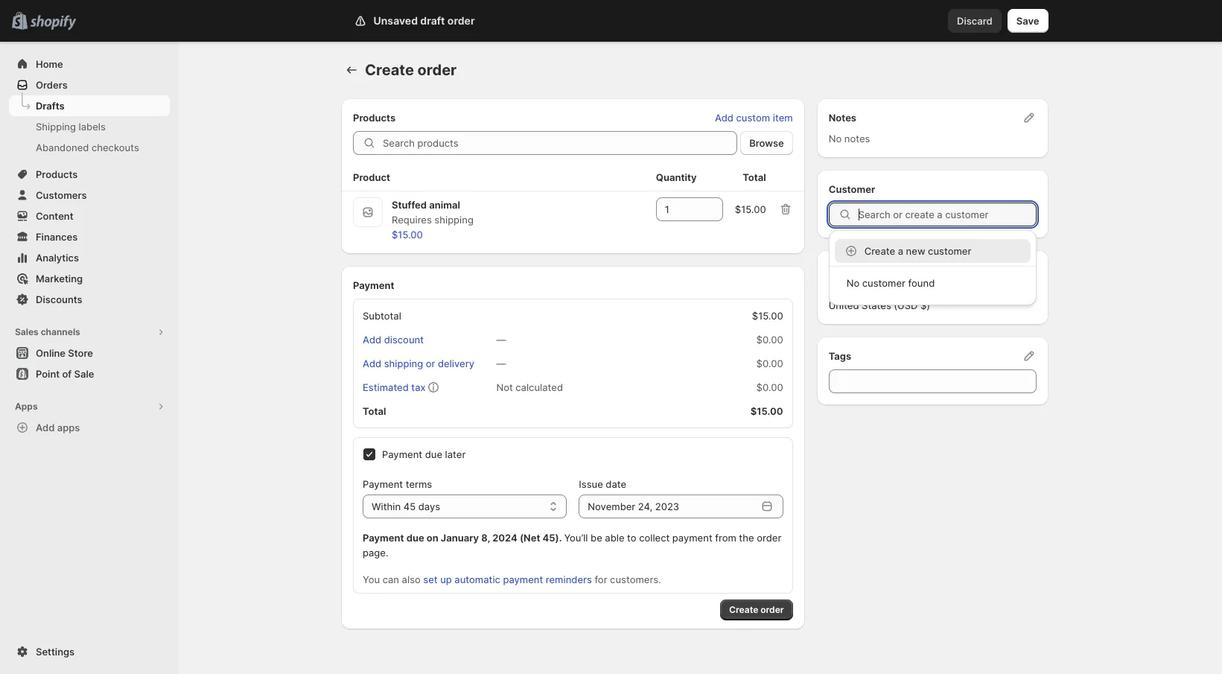 Task type: describe. For each thing, give the bounding box(es) containing it.
analytics link
[[9, 247, 170, 268]]

discount
[[384, 334, 424, 346]]

(usd
[[894, 299, 918, 311]]

reminders
[[546, 574, 592, 586]]

home
[[36, 58, 63, 70]]

drafts
[[36, 100, 65, 112]]

able
[[605, 532, 625, 544]]

checkouts
[[92, 142, 139, 153]]

— for add discount
[[496, 334, 506, 346]]

(net
[[520, 532, 540, 544]]

create order inside button
[[729, 604, 784, 615]]

add for add discount
[[363, 334, 382, 346]]

apps
[[15, 401, 38, 412]]

1 vertical spatial payment
[[503, 574, 543, 586]]

Issue date text field
[[579, 495, 757, 519]]

order inside create order button
[[761, 604, 784, 615]]

states
[[862, 299, 892, 311]]

for
[[595, 574, 608, 586]]

payment for payment
[[353, 279, 395, 291]]

0 vertical spatial create order
[[365, 61, 457, 79]]

add for add apps
[[36, 422, 55, 434]]

— for add shipping or delivery
[[496, 358, 506, 370]]

0 vertical spatial create
[[365, 61, 414, 79]]

labels
[[79, 121, 106, 133]]

8,
[[481, 532, 490, 544]]

add discount button
[[354, 329, 433, 350]]

to
[[627, 532, 637, 544]]

item
[[773, 112, 793, 124]]

add custom item button
[[706, 107, 802, 128]]

estimated tax
[[363, 381, 426, 393]]

you'll be able to collect payment from the order page.
[[363, 532, 782, 559]]

due for later
[[425, 448, 443, 460]]

add discount
[[363, 334, 424, 346]]

subtotal
[[363, 310, 401, 322]]

market
[[868, 285, 900, 297]]

45).
[[543, 532, 562, 544]]

$15.00 inside button
[[392, 229, 423, 241]]

search
[[451, 15, 483, 27]]

no for no customer found
[[847, 277, 860, 289]]

estimated tax button
[[354, 377, 435, 398]]

shipping inside stuffed animal requires shipping
[[435, 214, 474, 226]]

also
[[402, 574, 421, 586]]

from
[[715, 532, 737, 544]]

no for no notes
[[829, 133, 842, 145]]

payment inside you'll be able to collect payment from the order page.
[[673, 532, 713, 544]]

days
[[418, 501, 440, 513]]

abandoned checkouts link
[[9, 137, 170, 158]]

shipping labels
[[36, 121, 106, 133]]

1 vertical spatial products
[[36, 168, 78, 180]]

automatic
[[455, 574, 501, 586]]

point of sale button
[[0, 364, 179, 384]]

sale
[[74, 368, 94, 380]]

settings
[[36, 646, 75, 658]]

add shipping or delivery
[[363, 358, 475, 370]]

discounts
[[36, 294, 82, 305]]

0 vertical spatial total
[[743, 171, 766, 183]]

payment due later
[[382, 448, 466, 460]]

point of sale link
[[9, 364, 170, 384]]

date
[[606, 478, 627, 490]]

store
[[68, 347, 93, 359]]

order inside you'll be able to collect payment from the order page.
[[757, 532, 782, 544]]

abandoned
[[36, 142, 89, 153]]

browse button
[[741, 131, 793, 155]]

page.
[[363, 547, 389, 559]]

january
[[441, 532, 479, 544]]

not calculated
[[496, 381, 563, 393]]

animal
[[429, 199, 460, 211]]

set
[[423, 574, 438, 586]]

customers.
[[610, 574, 661, 586]]

3 $0.00 from the top
[[757, 381, 783, 393]]

of
[[62, 368, 72, 380]]

create inside list box
[[865, 245, 896, 257]]

Search products text field
[[383, 131, 738, 155]]

delivery
[[438, 358, 475, 370]]

found
[[909, 277, 935, 289]]

payment for payment terms
[[363, 478, 403, 490]]

can
[[383, 574, 399, 586]]

customers link
[[9, 185, 170, 206]]

sales channels
[[15, 326, 80, 337]]

within 45 days
[[372, 501, 440, 513]]

add apps
[[36, 422, 80, 434]]

online store
[[36, 347, 93, 359]]

issue
[[579, 478, 603, 490]]

marketing
[[36, 273, 83, 285]]

Search or create a customer text field
[[859, 203, 1037, 226]]

discounts link
[[9, 289, 170, 310]]



Task type: vqa. For each thing, say whether or not it's contained in the screenshot.
POINT OF SALE
yes



Task type: locate. For each thing, give the bounding box(es) containing it.
None number field
[[656, 197, 701, 221]]

search button
[[427, 9, 784, 33]]

0 vertical spatial no
[[829, 133, 842, 145]]

add for add shipping or delivery
[[363, 358, 382, 370]]

a
[[898, 245, 904, 257]]

sales
[[15, 326, 39, 337]]

$15.00
[[735, 203, 766, 215], [392, 229, 423, 241], [752, 310, 783, 322], [751, 405, 783, 417]]

tax
[[411, 381, 426, 393]]

shipping
[[435, 214, 474, 226], [384, 358, 423, 370]]

content
[[36, 210, 73, 222]]

unsaved draft order
[[374, 14, 475, 27]]

market
[[829, 264, 862, 276]]

no inside list box
[[847, 277, 860, 289]]

create left a
[[865, 245, 896, 257]]

1 horizontal spatial shipping
[[435, 214, 474, 226]]

0 horizontal spatial total
[[363, 405, 386, 417]]

online store button
[[0, 343, 179, 364]]

within
[[372, 501, 401, 513]]

create down the the
[[729, 604, 759, 615]]

customer
[[928, 245, 972, 257], [863, 277, 906, 289]]

browse
[[750, 137, 784, 149]]

list box
[[829, 236, 1037, 299]]

due
[[425, 448, 443, 460], [407, 532, 424, 544]]

add shipping or delivery button
[[354, 353, 484, 374]]

0 horizontal spatial due
[[407, 532, 424, 544]]

payment down (net
[[503, 574, 543, 586]]

shipping inside button
[[384, 358, 423, 370]]

2 horizontal spatial create
[[865, 245, 896, 257]]

0 horizontal spatial payment
[[503, 574, 543, 586]]

0 vertical spatial shipping
[[435, 214, 474, 226]]

—
[[496, 334, 506, 346], [496, 358, 506, 370]]

$)
[[921, 299, 931, 311]]

due for on
[[407, 532, 424, 544]]

2 — from the top
[[496, 358, 506, 370]]

$0.00 for add shipping or delivery
[[757, 358, 783, 370]]

shipping down discount
[[384, 358, 423, 370]]

create order down the the
[[729, 604, 784, 615]]

1 — from the top
[[496, 334, 506, 346]]

order
[[448, 14, 475, 27], [418, 61, 457, 79], [757, 532, 782, 544], [761, 604, 784, 615]]

products up customers
[[36, 168, 78, 180]]

customers
[[36, 189, 87, 201]]

stuffed
[[392, 199, 427, 211]]

0 vertical spatial due
[[425, 448, 443, 460]]

create a new customer
[[865, 245, 972, 257]]

primary
[[829, 285, 865, 297]]

1 horizontal spatial payment
[[673, 532, 713, 544]]

0 horizontal spatial customer
[[863, 277, 906, 289]]

primary market united states (usd $)
[[829, 285, 931, 311]]

1 horizontal spatial no
[[847, 277, 860, 289]]

point of sale
[[36, 368, 94, 380]]

stuffed animal requires shipping
[[392, 199, 474, 226]]

$0.00 for add discount
[[757, 334, 783, 346]]

products up product
[[353, 112, 396, 124]]

1 vertical spatial no
[[847, 277, 860, 289]]

you'll
[[564, 532, 588, 544]]

be
[[591, 532, 603, 544]]

shipping
[[36, 121, 76, 133]]

1 vertical spatial $0.00
[[757, 358, 783, 370]]

add down subtotal
[[363, 334, 382, 346]]

None text field
[[829, 370, 1037, 393]]

payment up the within
[[363, 478, 403, 490]]

settings link
[[9, 641, 170, 662]]

apps button
[[9, 396, 170, 417]]

payment up page.
[[363, 532, 404, 544]]

0 vertical spatial $0.00
[[757, 334, 783, 346]]

shipping down animal
[[435, 214, 474, 226]]

on
[[427, 532, 439, 544]]

custom
[[736, 112, 771, 124]]

customer up states at the top right of page
[[863, 277, 906, 289]]

save button
[[1008, 9, 1049, 33]]

0 vertical spatial payment
[[673, 532, 713, 544]]

45
[[404, 501, 416, 513]]

1 vertical spatial create order
[[729, 604, 784, 615]]

1 vertical spatial create
[[865, 245, 896, 257]]

1 horizontal spatial customer
[[928, 245, 972, 257]]

1 horizontal spatial create order
[[729, 604, 784, 615]]

quantity
[[656, 171, 697, 183]]

$0.00
[[757, 334, 783, 346], [757, 358, 783, 370], [757, 381, 783, 393]]

add custom item
[[715, 112, 793, 124]]

1 vertical spatial shipping
[[384, 358, 423, 370]]

total down browse
[[743, 171, 766, 183]]

calculated
[[516, 381, 563, 393]]

1 horizontal spatial due
[[425, 448, 443, 460]]

$15.00 button
[[383, 224, 432, 245]]

save
[[1017, 15, 1040, 27]]

due left 'later' on the bottom
[[425, 448, 443, 460]]

analytics
[[36, 252, 79, 264]]

or
[[426, 358, 435, 370]]

estimated
[[363, 381, 409, 393]]

0 horizontal spatial create
[[365, 61, 414, 79]]

united
[[829, 299, 859, 311]]

customer right new
[[928, 245, 972, 257]]

payment up payment terms
[[382, 448, 423, 460]]

collect
[[639, 532, 670, 544]]

terms
[[406, 478, 432, 490]]

due left "on"
[[407, 532, 424, 544]]

payment
[[353, 279, 395, 291], [382, 448, 423, 460], [363, 478, 403, 490], [363, 532, 404, 544]]

sales channels button
[[9, 322, 170, 343]]

0 horizontal spatial products
[[36, 168, 78, 180]]

payment terms
[[363, 478, 432, 490]]

payment for payment due later
[[382, 448, 423, 460]]

no left notes
[[829, 133, 842, 145]]

list box containing create a new customer
[[829, 236, 1037, 299]]

the
[[739, 532, 754, 544]]

1 vertical spatial due
[[407, 532, 424, 544]]

draft
[[420, 14, 445, 27]]

discard
[[957, 15, 993, 27]]

no notes
[[829, 133, 870, 145]]

no
[[829, 133, 842, 145], [847, 277, 860, 289]]

add for add custom item
[[715, 112, 734, 124]]

create order down unsaved draft order
[[365, 61, 457, 79]]

payment up subtotal
[[353, 279, 395, 291]]

0 vertical spatial products
[[353, 112, 396, 124]]

payment due on january 8, 2024 (net 45).
[[363, 532, 564, 544]]

channels
[[41, 326, 80, 337]]

1 horizontal spatial total
[[743, 171, 766, 183]]

create order
[[365, 61, 457, 79], [729, 604, 784, 615]]

0 horizontal spatial create order
[[365, 61, 457, 79]]

2 $0.00 from the top
[[757, 358, 783, 370]]

point
[[36, 368, 60, 380]]

requires
[[392, 214, 432, 226]]

2 vertical spatial create
[[729, 604, 759, 615]]

new
[[906, 245, 926, 257]]

payment left from
[[673, 532, 713, 544]]

create down unsaved
[[365, 61, 414, 79]]

products link
[[9, 164, 170, 185]]

payment for payment due on january 8, 2024 (net 45).
[[363, 532, 404, 544]]

total down estimated
[[363, 405, 386, 417]]

1 $0.00 from the top
[[757, 334, 783, 346]]

add left custom
[[715, 112, 734, 124]]

create order button
[[720, 600, 793, 621]]

create inside button
[[729, 604, 759, 615]]

tags
[[829, 350, 852, 362]]

1 vertical spatial customer
[[863, 277, 906, 289]]

1 horizontal spatial products
[[353, 112, 396, 124]]

no customer found
[[847, 277, 935, 289]]

1 vertical spatial —
[[496, 358, 506, 370]]

add left apps
[[36, 422, 55, 434]]

2 vertical spatial $0.00
[[757, 381, 783, 393]]

1 horizontal spatial create
[[729, 604, 759, 615]]

create
[[365, 61, 414, 79], [865, 245, 896, 257], [729, 604, 759, 615]]

2024
[[493, 532, 518, 544]]

issue date
[[579, 478, 627, 490]]

apps
[[57, 422, 80, 434]]

total
[[743, 171, 766, 183], [363, 405, 386, 417]]

add up estimated
[[363, 358, 382, 370]]

0 horizontal spatial shipping
[[384, 358, 423, 370]]

online
[[36, 347, 66, 359]]

1 vertical spatial total
[[363, 405, 386, 417]]

0 vertical spatial —
[[496, 334, 506, 346]]

marketing link
[[9, 268, 170, 289]]

0 horizontal spatial no
[[829, 133, 842, 145]]

abandoned checkouts
[[36, 142, 139, 153]]

no down market
[[847, 277, 860, 289]]

shopify image
[[30, 15, 76, 30]]

0 vertical spatial customer
[[928, 245, 972, 257]]

later
[[445, 448, 466, 460]]



